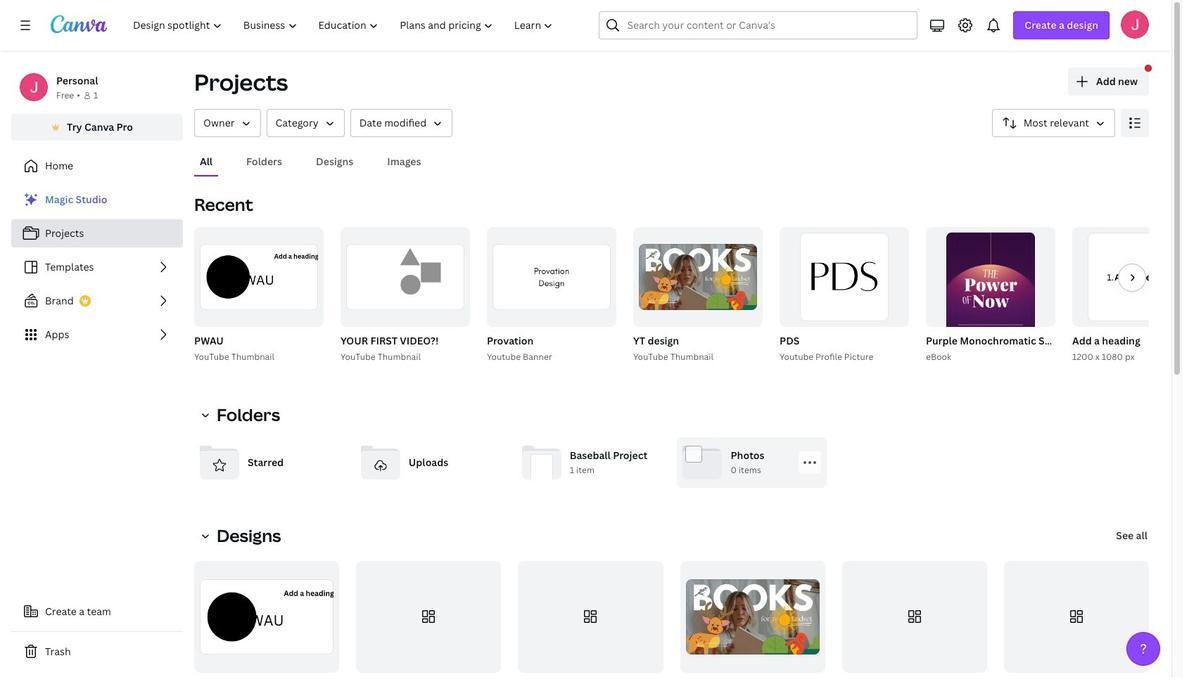Task type: locate. For each thing, give the bounding box(es) containing it.
None search field
[[599, 11, 918, 39]]

Category button
[[266, 109, 345, 137]]

group
[[191, 227, 324, 365], [194, 227, 324, 327], [338, 227, 470, 365], [341, 227, 470, 327], [484, 227, 617, 365], [487, 227, 617, 327], [631, 227, 763, 365], [634, 227, 763, 327], [777, 227, 909, 365], [780, 227, 909, 327], [924, 227, 1140, 375], [926, 227, 1056, 375], [1070, 227, 1183, 365], [1073, 227, 1183, 327], [194, 562, 339, 678], [194, 562, 339, 673], [356, 562, 501, 678], [356, 562, 501, 673], [518, 562, 663, 678], [518, 562, 663, 673], [680, 562, 825, 678], [680, 562, 825, 673], [842, 562, 987, 678], [842, 562, 987, 673], [1004, 562, 1150, 678], [1004, 562, 1150, 673]]

list
[[11, 186, 183, 349]]

top level navigation element
[[124, 11, 566, 39]]

Sort by button
[[992, 109, 1116, 137]]

Search search field
[[628, 12, 890, 39]]



Task type: describe. For each thing, give the bounding box(es) containing it.
Owner button
[[194, 109, 261, 137]]

james peterson image
[[1121, 11, 1150, 39]]

Date modified button
[[350, 109, 453, 137]]



